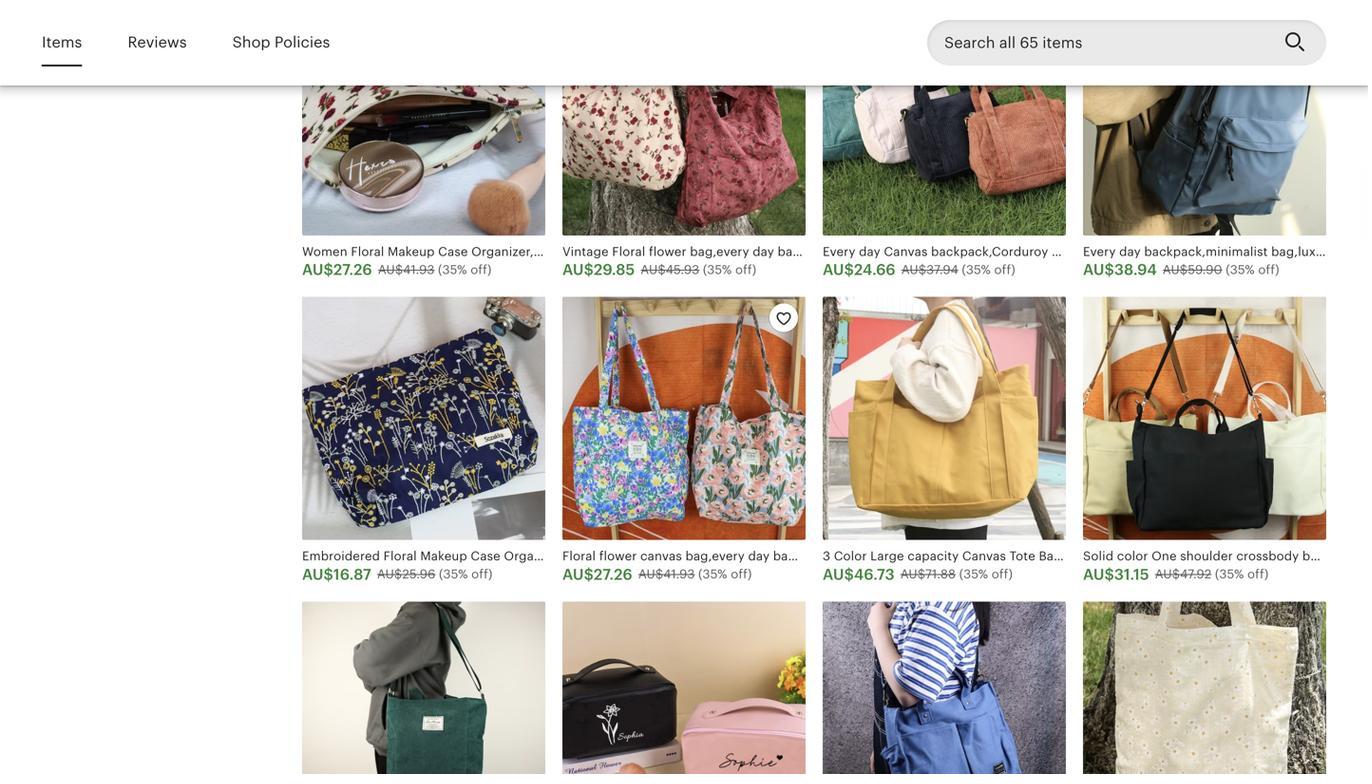 Task type: locate. For each thing, give the bounding box(es) containing it.
0 horizontal spatial 41.93
[[403, 263, 435, 277]]

au$ inside au$ 16.87 au$ 25.96 (35% off)
[[377, 568, 402, 582]]

45.93
[[666, 263, 700, 277]]

every
[[1083, 245, 1116, 259]]

1 horizontal spatial 27.26
[[594, 566, 633, 583]]

27.26
[[334, 261, 372, 279], [594, 566, 633, 583]]

shop
[[232, 34, 271, 51]]

0 vertical spatial 27.26
[[334, 261, 372, 279]]

every day canvas backpack,corduroy shoulder bag,handbag,shoulder messenger bag,tote bag for shopping,corduroy bag image
[[823, 0, 1066, 236]]

off)
[[471, 263, 492, 277], [736, 263, 757, 277], [995, 263, 1016, 277], [1259, 263, 1280, 277], [472, 568, 493, 582], [731, 568, 752, 582], [992, 568, 1013, 582], [1248, 568, 1269, 582]]

reviews link
[[128, 21, 187, 65]]

au$ inside au$ 24.66 au$ 37.94 (35% off)
[[902, 263, 927, 277]]

items link
[[42, 21, 82, 65]]

au$ 27.26 au$ 41.93 (35% off)
[[302, 261, 492, 279], [563, 566, 752, 583]]

1 vertical spatial 41.93
[[664, 568, 695, 582]]

16.87
[[334, 566, 371, 583]]

daisy flower canvas bag, corduroy tote bag shopping bag eco friendly image
[[1083, 602, 1327, 775]]

off) inside au$ 24.66 au$ 37.94 (35% off)
[[995, 263, 1016, 277]]

(35% inside au$ 16.87 au$ 25.96 (35% off)
[[439, 568, 468, 582]]

shop policies
[[232, 34, 330, 51]]

0 horizontal spatial au$ 27.26 au$ 41.93 (35% off)
[[302, 261, 492, 279]]

47.92
[[1180, 568, 1212, 582]]

24.66
[[854, 261, 896, 279]]

every day backpack,minimalist bag,luxury bag,l au$ 38.94 au$ 59.90 (35% off)
[[1083, 245, 1369, 279]]

0 vertical spatial au$ 27.26 au$ 41.93 (35% off)
[[302, 261, 492, 279]]

au$ inside au$ 29.85 au$ 45.93 (35% off)
[[641, 263, 666, 277]]

(35% inside au$ 29.85 au$ 45.93 (35% off)
[[703, 263, 732, 277]]

1 horizontal spatial 41.93
[[664, 568, 695, 582]]

1 vertical spatial au$ 27.26 au$ 41.93 (35% off)
[[563, 566, 752, 583]]

au$ 46.73 au$ 71.88 (35% off)
[[823, 566, 1013, 583]]

41.93
[[403, 263, 435, 277], [664, 568, 695, 582]]

au$ inside the au$ 46.73 au$ 71.88 (35% off)
[[901, 568, 926, 582]]

au$ inside au$ 31.15 au$ 47.92 (35% off)
[[1155, 568, 1180, 582]]

au$ 16.87 au$ 25.96 (35% off)
[[302, 566, 493, 583]]

1 horizontal spatial au$ 27.26 au$ 41.93 (35% off)
[[563, 566, 752, 583]]

reviews
[[128, 34, 187, 51]]

(35% inside au$ 24.66 au$ 37.94 (35% off)
[[962, 263, 991, 277]]

Search all 65 items text field
[[928, 20, 1270, 66]]

(35%
[[438, 263, 467, 277], [703, 263, 732, 277], [962, 263, 991, 277], [1226, 263, 1255, 277], [439, 568, 468, 582], [699, 568, 728, 582], [960, 568, 989, 582], [1215, 568, 1245, 582]]

au$
[[302, 261, 334, 279], [563, 261, 594, 279], [823, 261, 854, 279], [1083, 261, 1115, 279], [378, 263, 403, 277], [641, 263, 666, 277], [902, 263, 927, 277], [1163, 263, 1188, 277], [302, 566, 334, 583], [563, 566, 594, 583], [823, 566, 854, 583], [1083, 566, 1115, 583], [377, 568, 402, 582], [639, 568, 664, 582], [901, 568, 926, 582], [1155, 568, 1180, 582]]

au$ 29.85 au$ 45.93 (35% off)
[[563, 261, 757, 279]]

46.73
[[854, 566, 895, 583]]



Task type: vqa. For each thing, say whether or not it's contained in the screenshot.
left 27.26
yes



Task type: describe. For each thing, give the bounding box(es) containing it.
items
[[42, 34, 82, 51]]

off) inside every day backpack,minimalist bag,luxury bag,l au$ 38.94 au$ 59.90 (35% off)
[[1259, 263, 1280, 277]]

floral flower canvas bag,every day bag, tote bag shopping bag eco friendly, daily bag,school bag, gift for her, woman bag, uni bag, storage image
[[563, 297, 806, 540]]

shop policies link
[[232, 21, 330, 65]]

(35% inside every day backpack,minimalist bag,luxury bag,l au$ 38.94 au$ 59.90 (35% off)
[[1226, 263, 1255, 277]]

(35% inside the au$ 46.73 au$ 71.88 (35% off)
[[960, 568, 989, 582]]

off) inside au$ 31.15 au$ 47.92 (35% off)
[[1248, 568, 1269, 582]]

vintage floral  flower bag,every day bag, tote bag shopping bag eco friendly, daily bag image
[[563, 0, 806, 236]]

(35% inside au$ 31.15 au$ 47.92 (35% off)
[[1215, 568, 1245, 582]]

0 horizontal spatial 27.26
[[334, 261, 372, 279]]

day
[[1120, 245, 1141, 259]]

solid color one shoulder crossbody bag,minimalist bag,luxury bag,top handle bag，tote bag image
[[1083, 297, 1327, 540]]

au$ 24.66 au$ 37.94 (35% off)
[[823, 261, 1016, 279]]

off) inside au$ 16.87 au$ 25.96 (35% off)
[[472, 568, 493, 582]]

29.85
[[594, 261, 635, 279]]

bag,luxury
[[1272, 245, 1336, 259]]

personalised bridesmaid toiletry make up bag, vegan leather, monogram initials & heart bag, maid of honour, bridesmaid proposal gift, travel image
[[563, 602, 806, 775]]

off) inside au$ 29.85 au$ 45.93 (35% off)
[[736, 263, 757, 277]]

3 color large capacity canvas tote bag/her gifts//simple canvas bag/eco bag/shopping bag/oversized canvas bag/shoulder bag/handbag/vintage image
[[823, 297, 1066, 540]]

1 vertical spatial 27.26
[[594, 566, 633, 583]]

31.15
[[1115, 566, 1150, 583]]

women floral makeup case organizer,pencil case, makeup bag, cosmetic bag pouch, make up, wash bag, bridesmaid bag, toiletry bag image
[[302, 0, 546, 236]]

0 vertical spatial 41.93
[[403, 263, 435, 277]]

corduroy shoulder bag,handbag,shoulder messenger bag,tote bag for shopping,corduroy bag image
[[302, 602, 546, 775]]

policies
[[275, 34, 330, 51]]

every day backpack,minimalist bag,luxury bag,large capacity，daily bag image
[[1083, 0, 1327, 236]]

37.94
[[927, 263, 959, 277]]

every day canvas shoulder tote bags,minimalist bag,luxury bag,top handle bag,tote bag, crossbody bag，gift for mom, grandpa, her image
[[823, 602, 1066, 775]]

bag,l
[[1339, 245, 1369, 259]]

25.96
[[402, 568, 436, 582]]

off) inside the au$ 46.73 au$ 71.88 (35% off)
[[992, 568, 1013, 582]]

au$ 31.15 au$ 47.92 (35% off)
[[1083, 566, 1269, 583]]

embroidered floral makeup case organizer,pencil case, makeup bag, cosmetic bag pouch, make up, wash bag, bridesmaid bag, toiletry bag image
[[302, 297, 546, 540]]

38.94
[[1115, 261, 1157, 279]]

71.88
[[926, 568, 956, 582]]

backpack,minimalist
[[1145, 245, 1268, 259]]

59.90
[[1188, 263, 1223, 277]]



